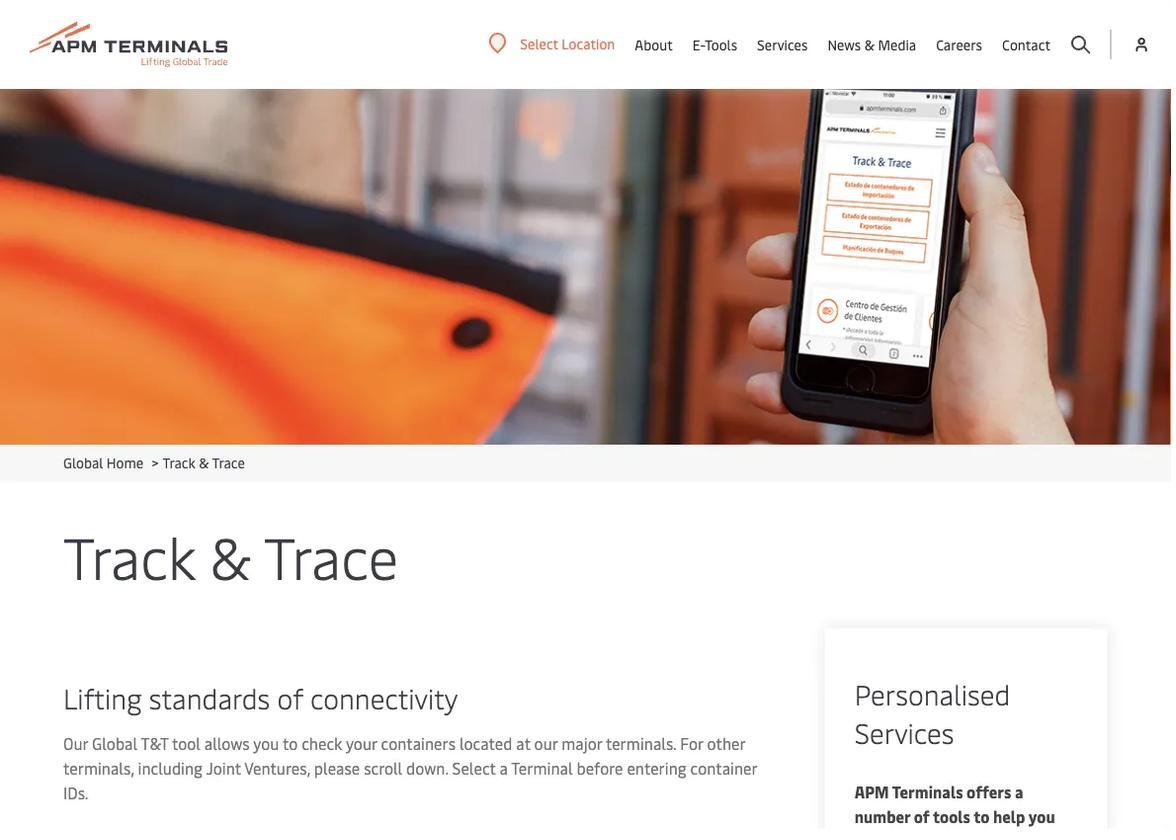 Task type: locate. For each thing, give the bounding box(es) containing it.
tt image
[[0, 89, 1172, 445]]

tools
[[933, 806, 971, 828]]

to right 'you'
[[283, 733, 298, 754]]

your
[[346, 733, 377, 754]]

1 vertical spatial to
[[974, 806, 990, 828]]

major
[[562, 733, 602, 754]]

&
[[865, 35, 875, 54], [199, 453, 209, 472], [210, 517, 251, 594]]

0 vertical spatial a
[[500, 758, 508, 779]]

located
[[460, 733, 513, 754]]

1 vertical spatial select
[[452, 758, 496, 779]]

services right tools
[[757, 35, 808, 54]]

1 vertical spatial of
[[914, 806, 930, 828]]

services down personalised
[[855, 713, 955, 751]]

track down home on the bottom of page
[[63, 517, 195, 594]]

0 horizontal spatial select
[[452, 758, 496, 779]]

0 vertical spatial to
[[283, 733, 298, 754]]

tool
[[172, 733, 201, 754]]

global up "terminals,"
[[92, 733, 138, 754]]

1 horizontal spatial of
[[914, 806, 930, 828]]

home
[[107, 453, 143, 472]]

global left home on the bottom of page
[[63, 453, 103, 472]]

lifting standards of connectivity
[[63, 679, 458, 716]]

tools
[[705, 35, 738, 54]]

services
[[757, 35, 808, 54], [855, 713, 955, 751]]

select left location
[[520, 34, 559, 53]]

>
[[152, 453, 159, 472]]

of
[[277, 679, 303, 716], [914, 806, 930, 828]]

track
[[163, 453, 196, 472], [63, 517, 195, 594]]

a up help
[[1015, 782, 1024, 803]]

0 vertical spatial of
[[277, 679, 303, 716]]

2 horizontal spatial &
[[865, 35, 875, 54]]

track right >
[[163, 453, 196, 472]]

for
[[680, 733, 704, 754]]

our
[[535, 733, 558, 754]]

& for track
[[210, 517, 251, 594]]

before
[[577, 758, 623, 779]]

about button
[[635, 0, 673, 89]]

down.
[[406, 758, 449, 779]]

to inside apm terminals offers a number of tools to help yo
[[974, 806, 990, 828]]

1 vertical spatial trace
[[264, 517, 399, 594]]

of inside apm terminals offers a number of tools to help yo
[[914, 806, 930, 828]]

0 vertical spatial select
[[520, 34, 559, 53]]

a down located
[[500, 758, 508, 779]]

ventures,
[[244, 758, 310, 779]]

select inside button
[[520, 34, 559, 53]]

ids.
[[63, 783, 89, 804]]

you
[[253, 733, 279, 754]]

0 horizontal spatial &
[[199, 453, 209, 472]]

our
[[63, 733, 88, 754]]

0 vertical spatial trace
[[212, 453, 245, 472]]

scroll
[[364, 758, 403, 779]]

contact
[[1003, 35, 1051, 54]]

0 horizontal spatial to
[[283, 733, 298, 754]]

offers
[[967, 782, 1012, 803]]

0 vertical spatial services
[[757, 35, 808, 54]]

0 vertical spatial global
[[63, 453, 103, 472]]

0 vertical spatial &
[[865, 35, 875, 54]]

at
[[516, 733, 531, 754]]

our global t&t tool allows you to check your containers located at our major terminals. for other terminals, including joint ventures, please scroll down. select a terminal before entering container ids.
[[63, 733, 757, 804]]

careers
[[936, 35, 983, 54]]

1 horizontal spatial services
[[855, 713, 955, 751]]

of up 'you'
[[277, 679, 303, 716]]

news & media
[[828, 35, 917, 54]]

1 horizontal spatial a
[[1015, 782, 1024, 803]]

terminals
[[893, 782, 964, 803]]

to down offers
[[974, 806, 990, 828]]

of down terminals
[[914, 806, 930, 828]]

select
[[520, 34, 559, 53], [452, 758, 496, 779]]

e-tools
[[693, 35, 738, 54]]

1 vertical spatial global
[[92, 733, 138, 754]]

careers button
[[936, 0, 983, 89]]

a inside apm terminals offers a number of tools to help yo
[[1015, 782, 1024, 803]]

terminal
[[511, 758, 573, 779]]

1 vertical spatial services
[[855, 713, 955, 751]]

1 horizontal spatial &
[[210, 517, 251, 594]]

please
[[314, 758, 360, 779]]

0 horizontal spatial of
[[277, 679, 303, 716]]

1 horizontal spatial select
[[520, 34, 559, 53]]

global
[[63, 453, 103, 472], [92, 733, 138, 754]]

media
[[878, 35, 917, 54]]

e-tools button
[[693, 0, 738, 89]]

global home link
[[63, 453, 143, 472]]

joint
[[206, 758, 241, 779]]

standards
[[149, 679, 270, 716]]

0 horizontal spatial services
[[757, 35, 808, 54]]

help
[[994, 806, 1026, 828]]

1 vertical spatial a
[[1015, 782, 1024, 803]]

2 vertical spatial &
[[210, 517, 251, 594]]

personalised services
[[855, 675, 1011, 751]]

entering
[[627, 758, 687, 779]]

1 horizontal spatial trace
[[264, 517, 399, 594]]

container
[[691, 758, 757, 779]]

select down located
[[452, 758, 496, 779]]

0 horizontal spatial trace
[[212, 453, 245, 472]]

to
[[283, 733, 298, 754], [974, 806, 990, 828]]

0 horizontal spatial a
[[500, 758, 508, 779]]

a
[[500, 758, 508, 779], [1015, 782, 1024, 803]]

& inside the news & media popup button
[[865, 35, 875, 54]]

to inside the our global t&t tool allows you to check your containers located at our major terminals. for other terminals, including joint ventures, please scroll down. select a terminal before entering container ids.
[[283, 733, 298, 754]]

trace
[[212, 453, 245, 472], [264, 517, 399, 594]]

personalised
[[855, 675, 1011, 712]]

1 horizontal spatial to
[[974, 806, 990, 828]]

0 vertical spatial track
[[163, 453, 196, 472]]



Task type: describe. For each thing, give the bounding box(es) containing it.
1 vertical spatial track
[[63, 517, 195, 594]]

global inside the our global t&t tool allows you to check your containers located at our major terminals. for other terminals, including joint ventures, please scroll down. select a terminal before entering container ids.
[[92, 733, 138, 754]]

select location
[[520, 34, 615, 53]]

e-
[[693, 35, 705, 54]]

select inside the our global t&t tool allows you to check your containers located at our major terminals. for other terminals, including joint ventures, please scroll down. select a terminal before entering container ids.
[[452, 758, 496, 779]]

connectivity
[[310, 679, 458, 716]]

terminals.
[[606, 733, 677, 754]]

apm
[[855, 782, 890, 803]]

services inside personalised services
[[855, 713, 955, 751]]

containers
[[381, 733, 456, 754]]

allows
[[204, 733, 250, 754]]

location
[[562, 34, 615, 53]]

news & media button
[[828, 0, 917, 89]]

including
[[138, 758, 203, 779]]

a inside the our global t&t tool allows you to check your containers located at our major terminals. for other terminals, including joint ventures, please scroll down. select a terminal before entering container ids.
[[500, 758, 508, 779]]

& for news
[[865, 35, 875, 54]]

global home > track & trace
[[63, 453, 245, 472]]

terminals,
[[63, 758, 134, 779]]

t&t
[[141, 733, 168, 754]]

lifting
[[63, 679, 142, 716]]

apm terminals offers a number of tools to help yo
[[855, 782, 1056, 830]]

news
[[828, 35, 862, 54]]

contact button
[[1003, 0, 1051, 89]]

1 vertical spatial &
[[199, 453, 209, 472]]

track & trace
[[63, 517, 399, 594]]

select location button
[[489, 33, 615, 54]]

services button
[[757, 0, 808, 89]]

number
[[855, 806, 911, 828]]

about
[[635, 35, 673, 54]]

other
[[707, 733, 746, 754]]

check
[[302, 733, 342, 754]]



Task type: vqa. For each thing, say whether or not it's contained in the screenshot.
terminals, in the left of the page
yes



